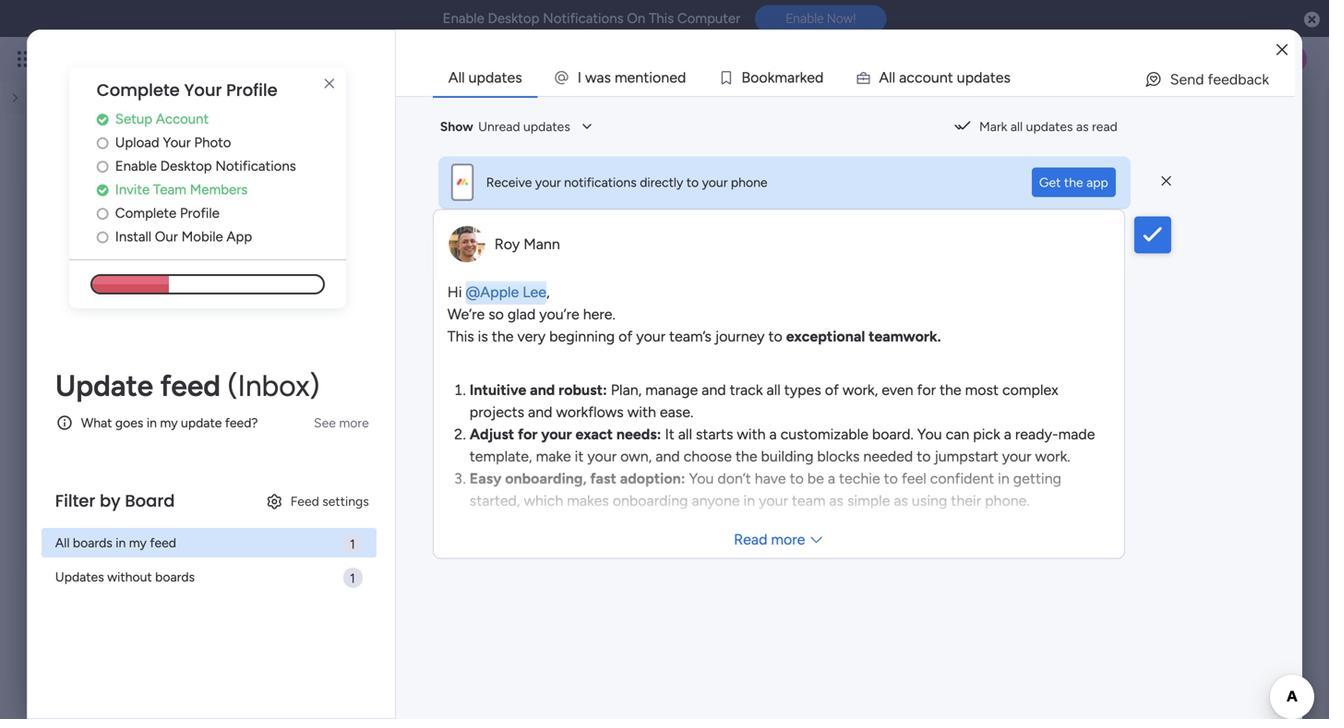 Task type: describe. For each thing, give the bounding box(es) containing it.
to right directly
[[687, 174, 699, 190]]

complete for complete profile
[[115, 205, 177, 221]]

d for i w a s m e n t i o n e d
[[678, 69, 686, 86]]

ready-
[[1015, 426, 1059, 443]]

roy
[[495, 235, 520, 253]]

1 vertical spatial profile
[[180, 205, 220, 221]]

plan, manage and track all types of work, even for the most complex projects and workflows with ease.
[[470, 381, 1059, 421]]

confident
[[930, 470, 994, 487]]

can
[[946, 426, 970, 443]]

3 e from the left
[[807, 69, 815, 86]]

upload your photo link
[[97, 132, 346, 153]]

circle o image
[[97, 207, 109, 220]]

see more
[[314, 415, 369, 430]]

i
[[649, 69, 653, 86]]

now!
[[827, 11, 856, 26]]

a right the b
[[787, 69, 795, 86]]

tab list containing all updates
[[433, 59, 1295, 96]]

more for see more
[[339, 415, 369, 430]]

read more
[[734, 531, 805, 548]]

permissions
[[342, 355, 421, 373]]

boards right recent
[[191, 355, 236, 373]]

1 k from the left
[[768, 69, 775, 86]]

your for profile
[[184, 78, 222, 102]]

their
[[951, 492, 981, 510]]

0 vertical spatial have
[[171, 407, 207, 427]]

show
[[440, 119, 473, 134]]

with inside plan, manage and track all types of work, even for the most complex projects and workflows with ease.
[[627, 403, 656, 421]]

3 o from the left
[[759, 69, 768, 86]]

and left robust:
[[530, 381, 555, 399]]

the inside hi @apple lee , we're so glad you're here. this is the very beginning of your team's journey to exceptional teamwork.
[[492, 328, 514, 345]]

your for photo
[[163, 134, 191, 151]]

2 n from the left
[[661, 69, 669, 86]]

updates inside tab list
[[469, 69, 522, 86]]

1 for updates without boards
[[350, 570, 355, 586]]

p
[[965, 69, 974, 86]]

2 d from the left
[[815, 69, 824, 86]]

exact
[[576, 426, 613, 443]]

computer
[[677, 10, 741, 27]]

work.
[[1035, 448, 1071, 465]]

read
[[734, 531, 768, 548]]

you're
[[539, 306, 580, 323]]

all for all updates
[[448, 69, 465, 86]]

intuitive
[[470, 381, 527, 399]]

anyone
[[692, 492, 740, 510]]

using
[[912, 492, 948, 510]]

enable now!
[[786, 11, 856, 26]]

invite
[[115, 181, 150, 198]]

all boards in my feed
[[55, 535, 176, 550]]

make
[[536, 448, 571, 465]]

a right a
[[899, 69, 907, 86]]

install our mobile app link
[[97, 226, 346, 247]]

started,
[[470, 492, 520, 510]]

enable now! button
[[755, 5, 887, 33]]

plans
[[348, 51, 379, 67]]

(inbox)
[[227, 368, 320, 403]]

robust:
[[559, 381, 607, 399]]

mark all updates as read
[[979, 119, 1118, 134]]

with inside "it all starts with a customizable board. you can pick a ready-made template, make it your own, and choose the building blocks needed to jumpstart your work."
[[737, 426, 766, 443]]

of inside hi @apple lee , we're so glad you're here. this is the very beginning of your team's journey to exceptional teamwork.
[[619, 328, 633, 345]]

getting
[[1013, 470, 1062, 487]]

2 s from the left
[[1004, 69, 1011, 86]]

to inside "it all starts with a customizable board. you can pick a ready-made template, make it your own, and choose the building blocks needed to jumpstart your work."
[[917, 448, 931, 465]]

what goes in my update feed?
[[81, 415, 258, 430]]

monday work management
[[82, 48, 287, 69]]

complete for complete your profile
[[97, 78, 180, 102]]

my for update
[[160, 415, 178, 430]]

journey
[[715, 328, 765, 345]]

m for e
[[615, 69, 627, 86]]

0 horizontal spatial for
[[518, 426, 538, 443]]

all for updates
[[1011, 119, 1023, 134]]

feed settings button
[[257, 486, 376, 516]]

2 e from the left
[[669, 69, 678, 86]]

your inside you don't have to be a techie to feel confident in getting started, which makes onboarding anyone in your team as simple as using their phone.
[[759, 492, 788, 510]]

team
[[792, 492, 826, 510]]

needs:
[[617, 426, 661, 443]]

desktop for enable desktop notifications
[[160, 158, 212, 174]]

WorkForms field
[[248, 246, 1117, 287]]

and inside "it all starts with a customizable board. you can pick a ready-made template, make it your own, and choose the building blocks needed to jumpstart your work."
[[656, 448, 680, 465]]

your inside hi @apple lee , we're so glad you're here. this is the very beginning of your team's journey to exceptional teamwork.
[[636, 328, 666, 345]]

all for all boards in my feed
[[55, 535, 70, 550]]

it all starts with a customizable board. you can pick a ready-made template, make it your own, and choose the building blocks needed to jumpstart your work.
[[470, 426, 1095, 465]]

updates
[[55, 569, 104, 585]]

exceptional
[[786, 328, 865, 345]]

teamwork.
[[869, 328, 941, 345]]

my for feed
[[129, 535, 147, 550]]

send feedback button
[[1137, 65, 1277, 94]]

1 for all boards in my feed
[[350, 536, 355, 552]]

get
[[1039, 174, 1061, 190]]

circle o image for install
[[97, 230, 109, 244]]

see more button
[[307, 408, 376, 437]]

don't
[[718, 470, 751, 487]]

1 n from the left
[[635, 69, 644, 86]]

see plans button
[[298, 45, 387, 73]]

by
[[100, 489, 121, 513]]

your up make
[[541, 426, 572, 443]]

0 vertical spatial feed
[[160, 368, 221, 403]]

2 t from the left
[[948, 69, 953, 86]]

work,
[[843, 381, 878, 399]]

work
[[149, 48, 182, 69]]

your down ready- at the bottom of the page
[[1002, 448, 1032, 465]]

b o o k m a r k e d
[[742, 69, 824, 86]]

setup account link
[[97, 109, 346, 130]]

your right receive
[[535, 174, 561, 190]]

choose
[[684, 448, 732, 465]]

0 horizontal spatial as
[[829, 492, 844, 510]]

filter by board
[[55, 489, 175, 513]]

workspace
[[329, 407, 409, 427]]

without
[[107, 569, 152, 585]]

you for you have 0 boards in this workspace
[[139, 407, 167, 427]]

upload your photo
[[115, 134, 231, 151]]

what
[[81, 415, 112, 430]]

board.
[[872, 426, 914, 443]]

install
[[115, 228, 151, 245]]

onboarding,
[[505, 470, 587, 487]]

plan,
[[611, 381, 642, 399]]

roy mann
[[495, 235, 560, 253]]

to left "be"
[[790, 470, 804, 487]]

projects
[[470, 403, 524, 421]]

1 o from the left
[[653, 69, 661, 86]]

to down needed
[[884, 470, 898, 487]]

@apple lee link
[[466, 280, 547, 305]]

2 l from the left
[[892, 69, 896, 86]]

app
[[1087, 174, 1109, 190]]

adjust
[[470, 426, 514, 443]]

show unread updates
[[440, 119, 570, 134]]

1 c from the left
[[907, 69, 915, 86]]

your left phone
[[702, 174, 728, 190]]

track
[[730, 381, 763, 399]]

own,
[[620, 448, 652, 465]]

hi
[[448, 283, 462, 301]]

and down intuitive and robust:
[[528, 403, 553, 421]]

you don't have to be a techie to feel confident in getting started, which makes onboarding anyone in your team as simple as using their phone.
[[470, 470, 1062, 510]]

in up updates without boards
[[116, 535, 126, 550]]

send
[[1170, 71, 1204, 88]]

1 horizontal spatial this
[[649, 10, 674, 27]]

see for see more
[[314, 415, 336, 430]]

starts
[[696, 426, 733, 443]]

updates for show
[[523, 119, 570, 134]]

all updates
[[448, 69, 522, 86]]

circle o image for enable
[[97, 160, 109, 173]]

this inside hi @apple lee , we're so glad you're here. this is the very beginning of your team's journey to exceptional teamwork.
[[448, 328, 474, 345]]

team
[[153, 181, 186, 198]]

ease.
[[660, 403, 694, 421]]

workspace image
[[133, 203, 225, 295]]

building
[[761, 448, 814, 465]]

phone
[[731, 174, 768, 190]]

of inside plan, manage and track all types of work, even for the most complex projects and workflows with ease.
[[825, 381, 839, 399]]



Task type: locate. For each thing, give the bounding box(es) containing it.
2 horizontal spatial updates
[[1026, 119, 1073, 134]]

1 horizontal spatial t
[[948, 69, 953, 86]]

1 horizontal spatial s
[[1004, 69, 1011, 86]]

b
[[742, 69, 751, 86]]

t right w
[[644, 69, 649, 86]]

feed down board
[[150, 535, 176, 550]]

1 vertical spatial my
[[129, 535, 147, 550]]

check circle image
[[97, 112, 109, 126], [97, 183, 109, 197]]

your left team's
[[636, 328, 666, 345]]

complete your profile
[[97, 78, 278, 102]]

0 horizontal spatial t
[[644, 69, 649, 86]]

2 vertical spatial all
[[678, 426, 692, 443]]

updates without boards
[[55, 569, 195, 585]]

check circle image inside invite team members link
[[97, 183, 109, 197]]

enable for enable now!
[[786, 11, 824, 26]]

1 horizontal spatial all
[[767, 381, 781, 399]]

1 vertical spatial check circle image
[[97, 183, 109, 197]]

1 horizontal spatial n
[[661, 69, 669, 86]]

1 vertical spatial desktop
[[160, 158, 212, 174]]

0 vertical spatial this
[[649, 10, 674, 27]]

1 horizontal spatial members
[[259, 355, 320, 373]]

enable inside button
[[786, 11, 824, 26]]

0 horizontal spatial my
[[129, 535, 147, 550]]

more inside read more button
[[771, 531, 805, 548]]

1 vertical spatial your
[[163, 134, 191, 151]]

in up phone.
[[998, 470, 1010, 487]]

hi @apple lee , we're so glad you're here. this is the very beginning of your team's journey to exceptional teamwork.
[[448, 283, 941, 345]]

0 vertical spatial all
[[1011, 119, 1023, 134]]

1 vertical spatial see
[[314, 415, 336, 430]]

fast
[[590, 470, 617, 487]]

workforms
[[253, 246, 417, 287]]

all inside button
[[1011, 119, 1023, 134]]

customizable
[[781, 426, 869, 443]]

notifications for enable desktop notifications
[[215, 158, 296, 174]]

a right "be"
[[828, 470, 835, 487]]

the inside plan, manage and track all types of work, even for the most complex projects and workflows with ease.
[[940, 381, 962, 399]]

1 vertical spatial have
[[755, 470, 786, 487]]

your left team
[[759, 492, 788, 510]]

0 vertical spatial check circle image
[[97, 112, 109, 126]]

you down update feed (inbox)
[[139, 407, 167, 427]]

all for starts
[[678, 426, 692, 443]]

0 vertical spatial profile
[[226, 78, 278, 102]]

1 horizontal spatial my
[[160, 415, 178, 430]]

1 circle o image from the top
[[97, 136, 109, 150]]

1 horizontal spatial of
[[825, 381, 839, 399]]

my up without
[[129, 535, 147, 550]]

notifications left on
[[543, 10, 624, 27]]

0
[[211, 407, 221, 427]]

in left this at the bottom left of page
[[280, 407, 294, 427]]

all up updates
[[55, 535, 70, 550]]

boards right the 0 at the bottom left of the page
[[225, 407, 276, 427]]

more right read
[[771, 531, 805, 548]]

read more button
[[434, 521, 1124, 558]]

0 horizontal spatial you
[[139, 407, 167, 427]]

1 horizontal spatial as
[[894, 492, 908, 510]]

1 d from the left
[[678, 69, 686, 86]]

mobile
[[181, 228, 223, 245]]

upload
[[115, 134, 159, 151]]

1 horizontal spatial for
[[917, 381, 936, 399]]

2 vertical spatial circle o image
[[97, 230, 109, 244]]

0 horizontal spatial notifications
[[215, 158, 296, 174]]

mark
[[979, 119, 1008, 134]]

e right r
[[807, 69, 815, 86]]

see
[[323, 51, 345, 67], [314, 415, 336, 430]]

1 vertical spatial for
[[518, 426, 538, 443]]

1 vertical spatial members
[[259, 355, 320, 373]]

1 check circle image from the top
[[97, 112, 109, 126]]

with down plan, manage and track all types of work, even for the most complex projects and workflows with ease.
[[737, 426, 766, 443]]

updates for mark
[[1026, 119, 1073, 134]]

complete up install
[[115, 205, 177, 221]]

desktop up all updates link
[[488, 10, 540, 27]]

2 o from the left
[[751, 69, 759, 86]]

d for a l l a c c o u n t u p d a t e s
[[974, 69, 983, 86]]

the left most
[[940, 381, 962, 399]]

check circle image for setup
[[97, 112, 109, 126]]

1 horizontal spatial d
[[815, 69, 824, 86]]

you down choose
[[689, 470, 714, 487]]

setup account
[[115, 111, 209, 127]]

updates left read
[[1026, 119, 1073, 134]]

feel
[[902, 470, 927, 487]]

1 1 from the top
[[350, 536, 355, 552]]

3 t from the left
[[990, 69, 996, 86]]

for inside plan, manage and track all types of work, even for the most complex projects and workflows with ease.
[[917, 381, 936, 399]]

of left work,
[[825, 381, 839, 399]]

0 vertical spatial see
[[323, 51, 345, 67]]

1 horizontal spatial have
[[755, 470, 786, 487]]

0 horizontal spatial d
[[678, 69, 686, 86]]

1 horizontal spatial updates
[[523, 119, 570, 134]]

1 horizontal spatial with
[[737, 426, 766, 443]]

your up the fast
[[587, 448, 617, 465]]

more
[[339, 415, 369, 430], [771, 531, 805, 548]]

1 vertical spatial with
[[737, 426, 766, 443]]

members
[[190, 181, 248, 198], [259, 355, 320, 373]]

as right team
[[829, 492, 844, 510]]

updates up unread
[[469, 69, 522, 86]]

n left p
[[940, 69, 948, 86]]

see for see plans
[[323, 51, 345, 67]]

as inside button
[[1076, 119, 1089, 134]]

profile up 'mobile'
[[180, 205, 220, 221]]

this
[[649, 10, 674, 27], [448, 328, 474, 345]]

e right p
[[996, 69, 1004, 86]]

0 vertical spatial more
[[339, 415, 369, 430]]

a right i
[[597, 69, 604, 86]]

1 vertical spatial 1
[[350, 570, 355, 586]]

notifications down upload your photo link
[[215, 158, 296, 174]]

dapulse x slim image
[[1162, 173, 1171, 190]]

the right is
[[492, 328, 514, 345]]

circle o image down circle o icon at the top of the page
[[97, 230, 109, 244]]

d up mark
[[974, 69, 983, 86]]

1 e from the left
[[627, 69, 635, 86]]

update
[[55, 368, 153, 403]]

enable left now!
[[786, 11, 824, 26]]

pick
[[973, 426, 1001, 443]]

1 t from the left
[[644, 69, 649, 86]]

made
[[1059, 426, 1095, 443]]

l left p
[[889, 69, 892, 86]]

with up needs:
[[627, 403, 656, 421]]

photo
[[194, 134, 231, 151]]

send feedback
[[1170, 71, 1270, 88]]

n left i
[[635, 69, 644, 86]]

m left i
[[615, 69, 627, 86]]

0 horizontal spatial of
[[619, 328, 633, 345]]

recent
[[140, 355, 188, 373]]

of
[[619, 328, 633, 345], [825, 381, 839, 399]]

have left the 0 at the bottom left of the page
[[171, 407, 207, 427]]

i
[[578, 69, 582, 86]]

boards right without
[[155, 569, 195, 585]]

0 vertical spatial desktop
[[488, 10, 540, 27]]

2 horizontal spatial as
[[1076, 119, 1089, 134]]

lee
[[523, 283, 547, 301]]

o left p
[[923, 69, 931, 86]]

d right i
[[678, 69, 686, 86]]

most
[[965, 381, 999, 399]]

2 circle o image from the top
[[97, 160, 109, 173]]

receive your notifications directly to your phone
[[486, 174, 768, 190]]

1 vertical spatial all
[[55, 535, 70, 550]]

and left track
[[702, 381, 726, 399]]

you inside you don't have to be a techie to feel confident in getting started, which makes onboarding anyone in your team as simple as using their phone.
[[689, 470, 714, 487]]

dapulse x slim image
[[318, 73, 340, 95]]

0 horizontal spatial s
[[604, 69, 611, 86]]

m left r
[[775, 69, 787, 86]]

e left i
[[627, 69, 635, 86]]

circle o image inside upload your photo link
[[97, 136, 109, 150]]

for right even
[[917, 381, 936, 399]]

this right on
[[649, 10, 674, 27]]

0 vertical spatial all
[[448, 69, 465, 86]]

1 horizontal spatial m
[[775, 69, 787, 86]]

all right it
[[678, 426, 692, 443]]

mann
[[524, 235, 560, 253]]

all inside "it all starts with a customizable board. you can pick a ready-made template, make it your own, and choose the building blocks needed to jumpstart your work."
[[678, 426, 692, 443]]

on
[[627, 10, 646, 27]]

o right w
[[653, 69, 661, 86]]

a right p
[[983, 69, 990, 86]]

my left the update
[[160, 415, 178, 430]]

0 horizontal spatial all
[[678, 426, 692, 443]]

members up you have 0 boards in this workspace
[[259, 355, 320, 373]]

complete up setup
[[97, 78, 180, 102]]

enable up all updates link
[[443, 10, 484, 27]]

updates inside button
[[1026, 119, 1073, 134]]

m for a
[[775, 69, 787, 86]]

t left p
[[948, 69, 953, 86]]

0 horizontal spatial profile
[[180, 205, 220, 221]]

circle o image inside enable desktop notifications link
[[97, 160, 109, 173]]

beginning
[[549, 328, 615, 345]]

circle o image up circle o icon at the top of the page
[[97, 160, 109, 173]]

to up feel
[[917, 448, 931, 465]]

mark all updates as read button
[[946, 112, 1125, 141]]

1 s from the left
[[604, 69, 611, 86]]

which
[[524, 492, 563, 510]]

1 m from the left
[[615, 69, 627, 86]]

enable down upload
[[115, 158, 157, 174]]

0 horizontal spatial m
[[615, 69, 627, 86]]

in down don't
[[744, 492, 755, 510]]

for
[[917, 381, 936, 399], [518, 426, 538, 443]]

1 vertical spatial notifications
[[215, 158, 296, 174]]

0 horizontal spatial all
[[55, 535, 70, 550]]

enable desktop notifications link
[[97, 156, 346, 177]]

invite team members link
[[97, 179, 346, 200]]

this left is
[[448, 328, 474, 345]]

0 vertical spatial notifications
[[543, 10, 624, 27]]

0 horizontal spatial more
[[339, 415, 369, 430]]

install our mobile app
[[115, 228, 252, 245]]

circle o image
[[97, 136, 109, 150], [97, 160, 109, 173], [97, 230, 109, 244]]

1 vertical spatial circle o image
[[97, 160, 109, 173]]

adjust for your exact needs:
[[470, 426, 661, 443]]

enable for enable desktop notifications
[[115, 158, 157, 174]]

1 horizontal spatial profile
[[226, 78, 278, 102]]

n right i
[[661, 69, 669, 86]]

check circle image left setup
[[97, 112, 109, 126]]

2 horizontal spatial t
[[990, 69, 996, 86]]

easy
[[470, 470, 502, 487]]

0 vertical spatial your
[[184, 78, 222, 102]]

0 vertical spatial 1
[[350, 536, 355, 552]]

1 horizontal spatial notifications
[[543, 10, 624, 27]]

enable desktop notifications on this computer
[[443, 10, 741, 27]]

d
[[678, 69, 686, 86], [815, 69, 824, 86], [974, 69, 983, 86]]

account
[[156, 111, 209, 127]]

select product image
[[17, 50, 35, 68]]

t right p
[[990, 69, 996, 86]]

1 vertical spatial complete
[[115, 205, 177, 221]]

2 c from the left
[[915, 69, 923, 86]]

you for you don't have to be a techie to feel confident in getting started, which makes onboarding anyone in your team as simple as using their phone.
[[689, 470, 714, 487]]

0 horizontal spatial u
[[931, 69, 940, 86]]

goes
[[115, 415, 143, 430]]

have inside you don't have to be a techie to feel confident in getting started, which makes onboarding anyone in your team as simple as using their phone.
[[755, 470, 786, 487]]

1 vertical spatial this
[[448, 328, 474, 345]]

intuitive and robust:
[[470, 381, 607, 399]]

check circle image up circle o icon at the top of the page
[[97, 183, 109, 197]]

notifications for enable desktop notifications on this computer
[[543, 10, 624, 27]]

2 horizontal spatial n
[[940, 69, 948, 86]]

0 horizontal spatial enable
[[115, 158, 157, 174]]

more inside see more button
[[339, 415, 369, 430]]

circle o image left upload
[[97, 136, 109, 150]]

you have 0 boards in this workspace
[[139, 407, 409, 427]]

circle o image for upload
[[97, 136, 109, 150]]

tab list
[[433, 59, 1295, 96]]

1 vertical spatial feed
[[150, 535, 176, 550]]

desktop for enable desktop notifications on this computer
[[488, 10, 540, 27]]

0 vertical spatial circle o image
[[97, 136, 109, 150]]

the up don't
[[736, 448, 758, 465]]

1 vertical spatial all
[[767, 381, 781, 399]]

a
[[597, 69, 604, 86], [787, 69, 795, 86], [899, 69, 907, 86], [983, 69, 990, 86], [770, 426, 777, 443], [1004, 426, 1012, 443], [828, 470, 835, 487]]

even
[[882, 381, 914, 399]]

0 horizontal spatial desktop
[[160, 158, 212, 174]]

boards up updates
[[73, 535, 112, 550]]

1 horizontal spatial enable
[[443, 10, 484, 27]]

apple lee image
[[1278, 44, 1307, 74]]

1 horizontal spatial u
[[957, 69, 965, 86]]

u right a
[[957, 69, 965, 86]]

1 horizontal spatial k
[[800, 69, 807, 86]]

0 horizontal spatial with
[[627, 403, 656, 421]]

team's
[[669, 328, 712, 345]]

3 n from the left
[[940, 69, 948, 86]]

0 vertical spatial of
[[619, 328, 633, 345]]

1 horizontal spatial desktop
[[488, 10, 540, 27]]

a
[[879, 69, 889, 86]]

1 vertical spatial more
[[771, 531, 805, 548]]

m
[[615, 69, 627, 86], [775, 69, 787, 86]]

so
[[489, 306, 504, 323]]

it
[[575, 448, 584, 465]]

all
[[448, 69, 465, 86], [55, 535, 70, 550]]

1 l from the left
[[889, 69, 892, 86]]

check circle image for invite
[[97, 183, 109, 197]]

o right the b
[[759, 69, 768, 86]]

of right the beginning
[[619, 328, 633, 345]]

1 vertical spatial of
[[825, 381, 839, 399]]

to inside hi @apple lee , we're so glad you're here. this is the very beginning of your team's journey to exceptional teamwork.
[[769, 328, 783, 345]]

you
[[139, 407, 167, 427], [917, 426, 942, 443], [689, 470, 714, 487]]

you inside "it all starts with a customizable board. you can pick a ready-made template, make it your own, and choose the building blocks needed to jumpstart your work."
[[917, 426, 942, 443]]

i w a s m e n t i o n e d
[[578, 69, 686, 86]]

all inside plan, manage and track all types of work, even for the most complex projects and workflows with ease.
[[767, 381, 781, 399]]

a up building
[[770, 426, 777, 443]]

in right goes
[[147, 415, 157, 430]]

the inside "it all starts with a customizable board. you can pick a ready-made template, make it your own, and choose the building blocks needed to jumpstart your work."
[[736, 448, 758, 465]]

your up the setup account link
[[184, 78, 222, 102]]

feedback
[[1208, 71, 1270, 88]]

0 vertical spatial my
[[160, 415, 178, 430]]

more for read more
[[771, 531, 805, 548]]

2 horizontal spatial you
[[917, 426, 942, 443]]

updates
[[469, 69, 522, 86], [523, 119, 570, 134], [1026, 119, 1073, 134]]

1 horizontal spatial more
[[771, 531, 805, 548]]

0 horizontal spatial k
[[768, 69, 775, 86]]

0 horizontal spatial members
[[190, 181, 248, 198]]

dapulse close image
[[1304, 11, 1320, 30]]

workflows
[[556, 403, 624, 421]]

a right pick
[[1004, 426, 1012, 443]]

r
[[795, 69, 800, 86]]

notifications
[[543, 10, 624, 27], [215, 158, 296, 174]]

2 1 from the top
[[350, 570, 355, 586]]

0 horizontal spatial n
[[635, 69, 644, 86]]

circle o image inside install our mobile app link
[[97, 230, 109, 244]]

3 circle o image from the top
[[97, 230, 109, 244]]

1 horizontal spatial you
[[689, 470, 714, 487]]

the inside button
[[1064, 174, 1083, 190]]

and down it
[[656, 448, 680, 465]]

all right track
[[767, 381, 781, 399]]

directly
[[640, 174, 683, 190]]

0 vertical spatial for
[[917, 381, 936, 399]]

u left p
[[931, 69, 940, 86]]

2 horizontal spatial all
[[1011, 119, 1023, 134]]

updates right unread
[[523, 119, 570, 134]]

is
[[478, 328, 488, 345]]

e right i
[[669, 69, 678, 86]]

your
[[535, 174, 561, 190], [702, 174, 728, 190], [636, 328, 666, 345], [541, 426, 572, 443], [587, 448, 617, 465], [1002, 448, 1032, 465], [759, 492, 788, 510]]

2 m from the left
[[775, 69, 787, 86]]

4 e from the left
[[996, 69, 1004, 86]]

1 horizontal spatial all
[[448, 69, 465, 86]]

setup
[[115, 111, 152, 127]]

all
[[1011, 119, 1023, 134], [767, 381, 781, 399], [678, 426, 692, 443]]

2 horizontal spatial enable
[[786, 11, 824, 26]]

have down building
[[755, 470, 786, 487]]

all up show at the top left of page
[[448, 69, 465, 86]]

2 check circle image from the top
[[97, 183, 109, 197]]

s right p
[[1004, 69, 1011, 86]]

check circle image inside the setup account link
[[97, 112, 109, 126]]

settings
[[322, 493, 369, 509]]

see inside button
[[314, 415, 336, 430]]

0 horizontal spatial have
[[171, 407, 207, 427]]

2 k from the left
[[800, 69, 807, 86]]

2 horizontal spatial d
[[974, 69, 983, 86]]

onboarding
[[613, 492, 688, 510]]

for up make
[[518, 426, 538, 443]]

0 horizontal spatial this
[[448, 328, 474, 345]]

the right get
[[1064, 174, 1083, 190]]

4 o from the left
[[923, 69, 931, 86]]

boards
[[191, 355, 236, 373], [225, 407, 276, 427], [73, 535, 112, 550], [155, 569, 195, 585]]

a inside you don't have to be a techie to feel confident in getting started, which makes onboarding anyone in your team as simple as using their phone.
[[828, 470, 835, 487]]

profile down management
[[226, 78, 278, 102]]

unread
[[478, 119, 520, 134]]

enable for enable desktop notifications on this computer
[[443, 10, 484, 27]]

2 u from the left
[[957, 69, 965, 86]]

0 vertical spatial complete
[[97, 78, 180, 102]]

we're
[[448, 306, 485, 323]]

complex
[[1003, 381, 1059, 399]]

more right this at the bottom left of page
[[339, 415, 369, 430]]

as down feel
[[894, 492, 908, 510]]

o left r
[[751, 69, 759, 86]]

all right mark
[[1011, 119, 1023, 134]]

see inside button
[[323, 51, 345, 67]]

0 vertical spatial with
[[627, 403, 656, 421]]

3 d from the left
[[974, 69, 983, 86]]

1 u from the left
[[931, 69, 940, 86]]

simple
[[847, 492, 890, 510]]

0 horizontal spatial updates
[[469, 69, 522, 86]]

to right the journey
[[769, 328, 783, 345]]

close image
[[1277, 43, 1288, 57]]

s right w
[[604, 69, 611, 86]]

adoption:
[[620, 470, 685, 487]]

0 vertical spatial members
[[190, 181, 248, 198]]



Task type: vqa. For each thing, say whether or not it's contained in the screenshot.
the bottommost circle o image
yes



